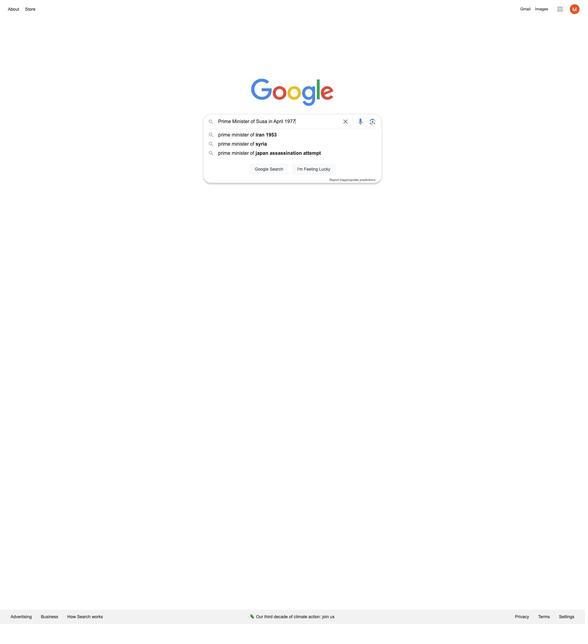 Task type: vqa. For each thing, say whether or not it's contained in the screenshot.
I'm Feeling Lucky submit
yes



Task type: describe. For each thing, give the bounding box(es) containing it.
search by voice image
[[357, 118, 365, 125]]

search by image image
[[369, 118, 377, 125]]



Task type: locate. For each thing, give the bounding box(es) containing it.
google image
[[251, 79, 334, 107]]

None search field
[[6, 113, 580, 183]]

Search text field
[[218, 118, 339, 127]]

I'm Feeling Lucky submit
[[292, 164, 336, 175]]

list box
[[204, 131, 382, 158]]



